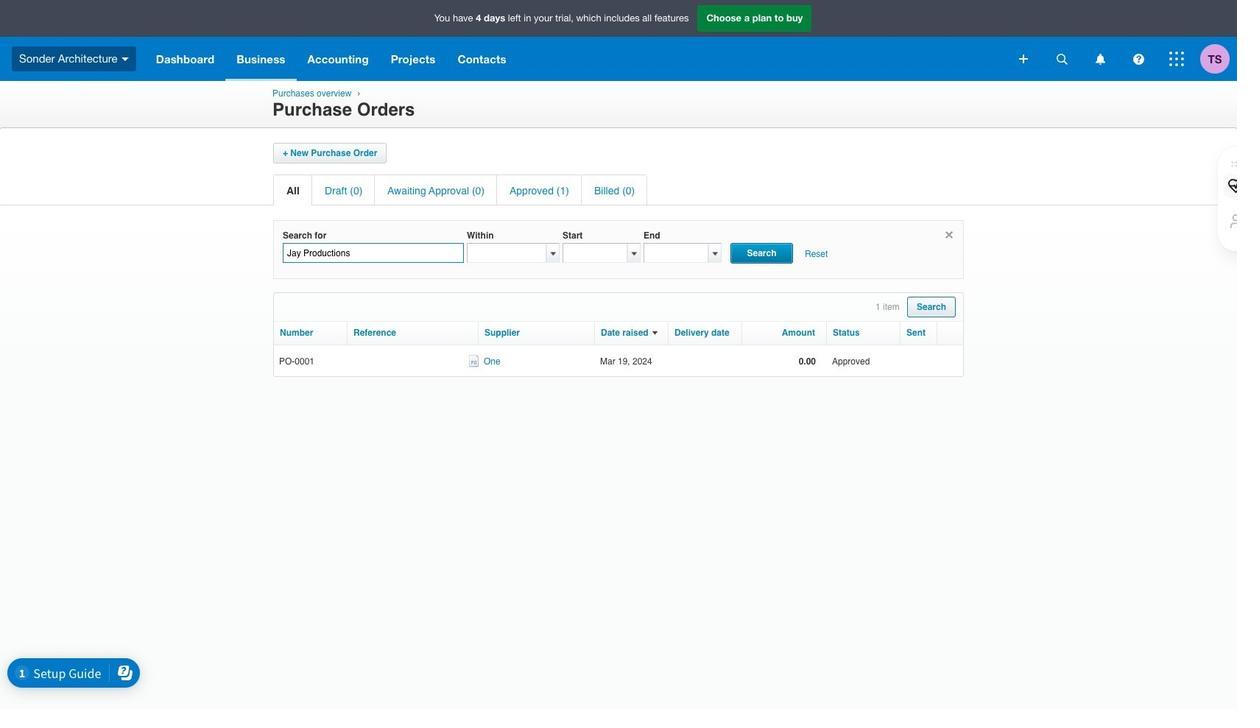 Task type: locate. For each thing, give the bounding box(es) containing it.
None text field
[[467, 243, 546, 263], [563, 243, 628, 263], [644, 243, 709, 263], [467, 243, 546, 263], [563, 243, 628, 263], [644, 243, 709, 263]]

banner
[[0, 0, 1237, 81]]

svg image
[[1170, 52, 1184, 66], [1057, 53, 1068, 64], [1096, 53, 1105, 64], [1133, 53, 1144, 64], [1019, 55, 1028, 63], [121, 57, 129, 61]]



Task type: vqa. For each thing, say whether or not it's contained in the screenshot.
leftmost svg image
yes



Task type: describe. For each thing, give the bounding box(es) containing it.
Number, Reference, Customer or Amount text field
[[283, 243, 464, 263]]



